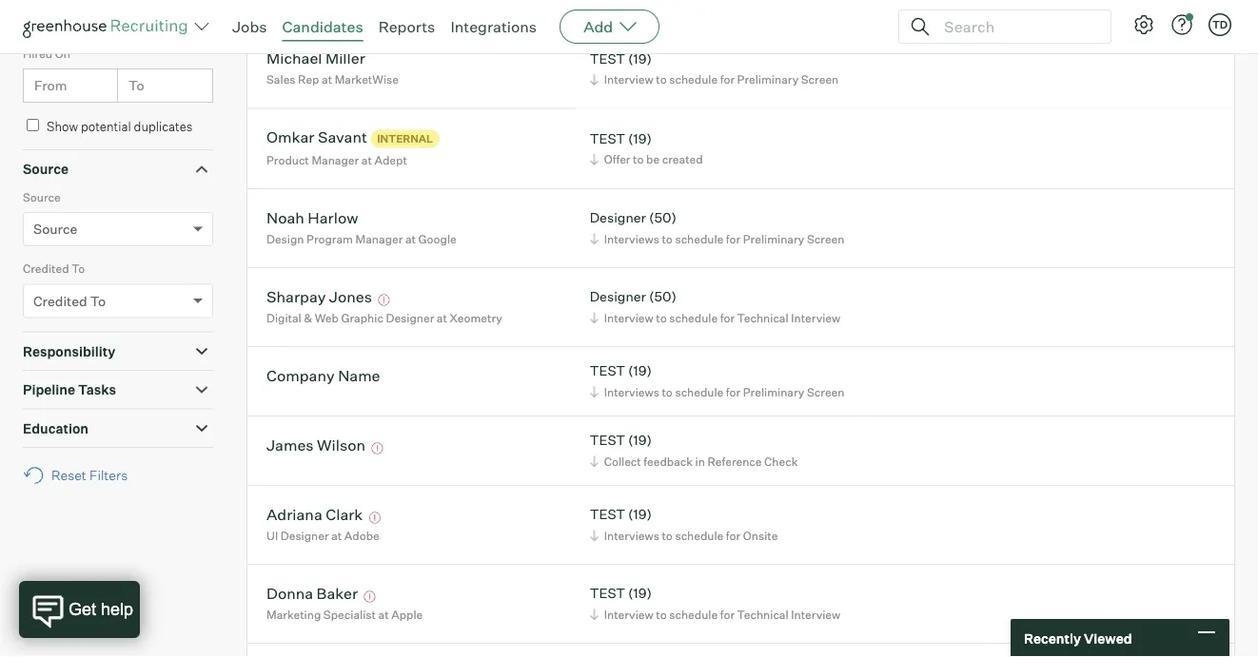 Task type: describe. For each thing, give the bounding box(es) containing it.
marketing specialist at apple
[[267, 608, 423, 622]]

test (19) interviews to schedule for preliminary screen
[[590, 363, 845, 399]]

show
[[47, 119, 78, 134]]

for for test (19) interviews to schedule for preliminary screen
[[726, 385, 741, 399]]

(19) for test (19) interviews to schedule for onsite
[[628, 507, 652, 523]]

product
[[267, 153, 309, 167]]

marketing
[[267, 608, 321, 622]]

reports link
[[379, 17, 435, 36]]

recently
[[1024, 630, 1081, 647]]

designer inside designer (50) interview to schedule for technical interview
[[590, 289, 646, 305]]

adriana
[[267, 505, 322, 524]]

donna baker
[[267, 584, 358, 603]]

test (19) collect feedback in reference check
[[590, 432, 798, 469]]

digital & web graphic designer at xeometry
[[267, 311, 502, 325]]

&
[[304, 311, 312, 325]]

adriana clark link
[[267, 505, 363, 527]]

product manager at adept
[[267, 153, 407, 167]]

add button
[[560, 10, 660, 44]]

interview for designer (50) interview to schedule for technical interview
[[604, 311, 654, 325]]

noah harlow link
[[267, 208, 358, 230]]

1 vertical spatial credited to
[[33, 293, 106, 310]]

technical for (50)
[[737, 311, 789, 325]]

test (19) interviews to schedule for onsite
[[590, 507, 778, 543]]

sales
[[267, 72, 296, 87]]

configure image
[[1133, 13, 1156, 36]]

for for test (19) interviews to schedule for onsite
[[726, 529, 741, 543]]

test (19) offer to be created
[[590, 130, 703, 166]]

interviews for designer (50) interviews to schedule for preliminary screen
[[604, 232, 660, 246]]

company name link
[[267, 366, 380, 388]]

schedule for test (19) interviews to schedule for preliminary screen
[[675, 385, 724, 399]]

integrations
[[451, 17, 537, 36]]

reports
[[379, 17, 435, 36]]

reset
[[51, 468, 86, 484]]

in
[[695, 455, 705, 469]]

collect
[[604, 455, 641, 469]]

to for test (19) interviews to schedule for preliminary screen
[[662, 385, 673, 399]]

omkar savant link
[[267, 128, 367, 150]]

adriana clark has been in onsite for more than 21 days image
[[366, 513, 383, 524]]

integrations link
[[451, 17, 537, 36]]

greenhouse recruiting image
[[23, 15, 194, 38]]

ui
[[267, 529, 278, 543]]

marketwise
[[335, 72, 399, 87]]

baker
[[317, 584, 358, 603]]

savant
[[318, 128, 367, 147]]

test for test (19) interviews to schedule for preliminary screen
[[590, 363, 625, 379]]

sharpay jones link
[[267, 287, 372, 309]]

offer
[[604, 152, 631, 166]]

designer (50) interviews to schedule for preliminary screen
[[590, 210, 845, 246]]

donna baker link
[[267, 584, 358, 606]]

james wilson
[[267, 436, 366, 455]]

on
[[55, 46, 70, 61]]

manager inside noah harlow design program manager at google
[[356, 232, 403, 246]]

sharpay jones
[[267, 287, 372, 306]]

candidates
[[282, 17, 363, 36]]

jobs
[[232, 17, 267, 36]]

jones
[[329, 287, 372, 306]]

viewed
[[1084, 630, 1132, 647]]

interviews to schedule for onsite link
[[587, 527, 783, 545]]

2 from from the top
[[34, 77, 67, 94]]

source for credited to element
[[23, 190, 61, 204]]

(19) for test (19) interviews to schedule for preliminary screen
[[628, 363, 652, 379]]

test for test (19) interview to schedule for technical interview
[[590, 586, 625, 602]]

google
[[418, 232, 457, 246]]

technical for (19)
[[737, 608, 789, 622]]

adobe
[[344, 529, 380, 543]]

at left xeometry
[[437, 311, 447, 325]]

td button
[[1205, 10, 1236, 40]]

to for designer (50) interviews to schedule for preliminary screen
[[662, 232, 673, 246]]

interview for test (19) interview to schedule for technical interview
[[604, 608, 654, 622]]

td button
[[1209, 13, 1232, 36]]

company name
[[267, 366, 380, 385]]

noah harlow design program manager at google
[[267, 208, 457, 246]]

duplicates
[[134, 119, 193, 134]]

be
[[646, 152, 660, 166]]

tasks
[[78, 382, 116, 399]]

(19) for test (19) interview to schedule for technical interview
[[628, 586, 652, 602]]

source element
[[23, 188, 213, 260]]

for for test (19) interview to schedule for technical interview
[[720, 608, 735, 622]]

omkar
[[267, 128, 315, 147]]

donna baker has been in technical interview for more than 14 days image
[[361, 592, 378, 603]]

add
[[584, 17, 613, 36]]

schedule for test (19) interview to schedule for preliminary screen
[[669, 72, 718, 87]]

designer (50) interview to schedule for technical interview
[[590, 289, 841, 325]]

collect feedback in reference check link
[[587, 453, 803, 471]]

web
[[315, 311, 339, 325]]

rep
[[298, 72, 319, 87]]

jobs link
[[232, 17, 267, 36]]

screen inside test (19) interview to schedule for preliminary screen
[[801, 72, 839, 87]]

name
[[338, 366, 380, 385]]

interview for test (19) interview to schedule for preliminary screen
[[604, 72, 654, 87]]

michael miller sales rep at marketwise
[[267, 49, 399, 87]]

apple
[[391, 608, 423, 622]]

to for test (19) interview to schedule for technical interview
[[656, 608, 667, 622]]

michael miller link
[[267, 49, 365, 71]]

credited to element
[[23, 260, 213, 332]]

specialist
[[324, 608, 376, 622]]

at inside 'michael miller sales rep at marketwise'
[[322, 72, 332, 87]]

xeometry
[[450, 311, 502, 325]]

interviews to schedule for preliminary screen link for (50)
[[587, 230, 850, 248]]

filters
[[89, 468, 128, 484]]

schedule for test (19) interview to schedule for technical interview
[[669, 608, 718, 622]]



Task type: locate. For each thing, give the bounding box(es) containing it.
test inside test (19) interview to schedule for preliminary screen
[[590, 50, 625, 67]]

interviews down collect
[[604, 529, 660, 543]]

1 (19) from the top
[[628, 50, 652, 67]]

test inside the test (19) interviews to schedule for preliminary screen
[[590, 363, 625, 379]]

to for test (19) interviews to schedule for onsite
[[662, 529, 673, 543]]

for inside test (19) interview to schedule for technical interview
[[720, 608, 735, 622]]

0 vertical spatial manager
[[312, 153, 359, 167]]

at
[[322, 72, 332, 87], [361, 153, 372, 167], [405, 232, 416, 246], [437, 311, 447, 325], [331, 529, 342, 543], [378, 608, 389, 622]]

interviews up collect
[[604, 385, 660, 399]]

design
[[267, 232, 304, 246]]

(19) inside "test (19) interviews to schedule for onsite"
[[628, 507, 652, 523]]

schedule down interviews to schedule for onsite link
[[669, 608, 718, 622]]

test inside "test (19) offer to be created"
[[590, 130, 625, 146]]

1 vertical spatial interviews to schedule for preliminary screen link
[[587, 383, 850, 401]]

digital
[[267, 311, 302, 325]]

0 vertical spatial technical
[[737, 311, 789, 325]]

to for test (19) interview to schedule for preliminary screen
[[656, 72, 667, 87]]

(19) inside test (19) interview to schedule for technical interview
[[628, 586, 652, 602]]

(50) down the be
[[649, 210, 677, 226]]

(50) for designer (50) interview to schedule for technical interview
[[649, 289, 677, 305]]

2 vertical spatial screen
[[807, 385, 845, 399]]

screen for designer (50)
[[807, 232, 845, 246]]

education
[[23, 420, 89, 437]]

schedule for test (19) interviews to schedule for onsite
[[675, 529, 724, 543]]

technical inside test (19) interview to schedule for technical interview
[[737, 608, 789, 622]]

interviews down offer
[[604, 232, 660, 246]]

to inside designer (50) interview to schedule for technical interview
[[656, 311, 667, 325]]

reset filters button
[[23, 458, 137, 494]]

miller
[[326, 49, 365, 68]]

interview inside test (19) interview to schedule for preliminary screen
[[604, 72, 654, 87]]

for inside "test (19) interviews to schedule for onsite"
[[726, 529, 741, 543]]

screen inside the test (19) interviews to schedule for preliminary screen
[[807, 385, 845, 399]]

source down show potential duplicates option
[[23, 190, 61, 204]]

interviews to schedule for preliminary screen link up designer (50) interview to schedule for technical interview
[[587, 230, 850, 248]]

noah
[[267, 208, 304, 227]]

1 test from the top
[[590, 50, 625, 67]]

2 vertical spatial source
[[33, 221, 77, 238]]

1 vertical spatial interview to schedule for technical interview link
[[587, 606, 845, 624]]

graphic
[[341, 311, 384, 325]]

to up the test (19) interviews to schedule for preliminary screen
[[656, 311, 667, 325]]

1 vertical spatial from
[[34, 77, 67, 94]]

schedule up designer (50) interview to schedule for technical interview
[[675, 232, 724, 246]]

reference
[[708, 455, 762, 469]]

offer to be created link
[[587, 150, 708, 168]]

reset filters
[[51, 468, 128, 484]]

schedule for designer (50) interview to schedule for technical interview
[[669, 311, 718, 325]]

(19) inside "test (19) offer to be created"
[[628, 130, 652, 146]]

interview
[[604, 72, 654, 87], [604, 311, 654, 325], [791, 311, 841, 325], [604, 608, 654, 622], [791, 608, 841, 622]]

(50)
[[649, 210, 677, 226], [649, 289, 677, 305]]

for
[[720, 72, 735, 87], [726, 232, 741, 246], [720, 311, 735, 325], [726, 385, 741, 399], [726, 529, 741, 543], [720, 608, 735, 622]]

to up test (19) collect feedback in reference check
[[662, 385, 673, 399]]

6 (19) from the top
[[628, 586, 652, 602]]

for for test (19) interview to schedule for preliminary screen
[[720, 72, 735, 87]]

1 (50) from the top
[[649, 210, 677, 226]]

for for designer (50) interviews to schedule for preliminary screen
[[726, 232, 741, 246]]

2 vertical spatial preliminary
[[743, 385, 805, 399]]

technical inside designer (50) interview to schedule for technical interview
[[737, 311, 789, 325]]

hired on
[[23, 46, 70, 61]]

4 (19) from the top
[[628, 432, 652, 449]]

to inside test (19) interview to schedule for preliminary screen
[[656, 72, 667, 87]]

(19) for test (19) interview to schedule for preliminary screen
[[628, 50, 652, 67]]

(19) inside the test (19) interviews to schedule for preliminary screen
[[628, 363, 652, 379]]

2 test from the top
[[590, 130, 625, 146]]

interview to schedule for technical interview link
[[587, 309, 845, 327], [587, 606, 845, 624]]

schedule inside test (19) interview to schedule for technical interview
[[669, 608, 718, 622]]

manager right program
[[356, 232, 403, 246]]

2 (50) from the top
[[649, 289, 677, 305]]

sharpay jones has been in technical interview for more than 14 days image
[[375, 295, 393, 306]]

technical down the 'onsite'
[[737, 608, 789, 622]]

interviews for test (19) interviews to schedule for preliminary screen
[[604, 385, 660, 399]]

0 vertical spatial preliminary
[[737, 72, 799, 87]]

created
[[662, 152, 703, 166]]

preliminary for test (19)
[[743, 385, 805, 399]]

manager
[[312, 153, 359, 167], [356, 232, 403, 246]]

from up hired on
[[34, 5, 67, 22]]

feedback
[[644, 455, 693, 469]]

schedule inside designer (50) interview to schedule for technical interview
[[669, 311, 718, 325]]

to inside designer (50) interviews to schedule for preliminary screen
[[662, 232, 673, 246]]

to inside the test (19) interviews to schedule for preliminary screen
[[662, 385, 673, 399]]

2 interviews to schedule for preliminary screen link from the top
[[587, 383, 850, 401]]

credited down source element
[[23, 262, 69, 276]]

preliminary inside test (19) interview to schedule for preliminary screen
[[737, 72, 799, 87]]

6 test from the top
[[590, 586, 625, 602]]

3 test from the top
[[590, 363, 625, 379]]

(50) down designer (50) interviews to schedule for preliminary screen
[[649, 289, 677, 305]]

2 (19) from the top
[[628, 130, 652, 146]]

interview to schedule for preliminary screen link
[[587, 71, 844, 89]]

source
[[23, 161, 69, 178], [23, 190, 61, 204], [33, 221, 77, 238]]

designer
[[590, 210, 646, 226], [590, 289, 646, 305], [386, 311, 434, 325], [281, 529, 329, 543]]

(19) inside test (19) collect feedback in reference check
[[628, 432, 652, 449]]

for inside the test (19) interviews to schedule for preliminary screen
[[726, 385, 741, 399]]

1 vertical spatial preliminary
[[743, 232, 805, 246]]

preliminary for designer (50)
[[743, 232, 805, 246]]

0 vertical spatial credited to
[[23, 262, 85, 276]]

interviews to schedule for preliminary screen link for (19)
[[587, 383, 850, 401]]

at left the adept
[[361, 153, 372, 167]]

interviews to schedule for preliminary screen link
[[587, 230, 850, 248], [587, 383, 850, 401]]

responsibility
[[23, 343, 115, 360]]

2 interview to schedule for technical interview link from the top
[[587, 606, 845, 624]]

adept
[[374, 153, 407, 167]]

0 vertical spatial interviews to schedule for preliminary screen link
[[587, 230, 850, 248]]

potential
[[81, 119, 131, 134]]

test for test (19) interview to schedule for preliminary screen
[[590, 50, 625, 67]]

schedule left the 'onsite'
[[675, 529, 724, 543]]

2 technical from the top
[[737, 608, 789, 622]]

1 technical from the top
[[737, 311, 789, 325]]

test (19) interview to schedule for technical interview
[[590, 586, 841, 622]]

ui designer at adobe
[[267, 529, 380, 543]]

schedule inside test (19) interview to schedule for preliminary screen
[[669, 72, 718, 87]]

td
[[1213, 18, 1228, 31]]

5 (19) from the top
[[628, 507, 652, 523]]

1 vertical spatial source
[[23, 190, 61, 204]]

to down feedback on the bottom of the page
[[662, 529, 673, 543]]

1 vertical spatial (50)
[[649, 289, 677, 305]]

manager down savant
[[312, 153, 359, 167]]

screen inside designer (50) interviews to schedule for preliminary screen
[[807, 232, 845, 246]]

interview to schedule for technical interview link for baker
[[587, 606, 845, 624]]

1 interview to schedule for technical interview link from the top
[[587, 309, 845, 327]]

interview to schedule for technical interview link down interviews to schedule for onsite link
[[587, 606, 845, 624]]

harlow
[[308, 208, 358, 227]]

preliminary inside the test (19) interviews to schedule for preliminary screen
[[743, 385, 805, 399]]

3 interviews from the top
[[604, 529, 660, 543]]

to for designer (50) interview to schedule for technical interview
[[656, 311, 667, 325]]

for inside designer (50) interview to schedule for technical interview
[[720, 311, 735, 325]]

donna
[[267, 584, 313, 603]]

test inside "test (19) interviews to schedule for onsite"
[[590, 507, 625, 523]]

pipeline tasks
[[23, 382, 116, 399]]

(50) for designer (50) interviews to schedule for preliminary screen
[[649, 210, 677, 226]]

test inside test (19) interview to schedule for technical interview
[[590, 586, 625, 602]]

credited to down source element
[[23, 262, 85, 276]]

check
[[764, 455, 798, 469]]

to down interviews to schedule for onsite link
[[656, 608, 667, 622]]

test
[[590, 50, 625, 67], [590, 130, 625, 146], [590, 363, 625, 379], [590, 432, 625, 449], [590, 507, 625, 523], [590, 586, 625, 602]]

(19) for test (19) offer to be created
[[628, 130, 652, 146]]

1 vertical spatial manager
[[356, 232, 403, 246]]

interviews for test (19) interviews to schedule for onsite
[[604, 529, 660, 543]]

schedule for designer (50) interviews to schedule for preliminary screen
[[675, 232, 724, 246]]

0 vertical spatial interviews
[[604, 232, 660, 246]]

to inside "test (19) offer to be created"
[[633, 152, 644, 166]]

screen for test (19)
[[807, 385, 845, 399]]

hired
[[23, 46, 52, 61]]

credited to up responsibility
[[33, 293, 106, 310]]

1 vertical spatial technical
[[737, 608, 789, 622]]

schedule inside designer (50) interviews to schedule for preliminary screen
[[675, 232, 724, 246]]

2 vertical spatial interviews
[[604, 529, 660, 543]]

schedule up test (19) collect feedback in reference check
[[675, 385, 724, 399]]

Search text field
[[940, 13, 1094, 40]]

technical
[[737, 311, 789, 325], [737, 608, 789, 622]]

schedule inside "test (19) interviews to schedule for onsite"
[[675, 529, 724, 543]]

sharpay
[[267, 287, 326, 306]]

adriana clark
[[267, 505, 363, 524]]

5 test from the top
[[590, 507, 625, 523]]

internal
[[377, 132, 433, 145]]

1 vertical spatial credited
[[33, 293, 87, 310]]

test inside test (19) collect feedback in reference check
[[590, 432, 625, 449]]

from down hired on
[[34, 77, 67, 94]]

interviews inside "test (19) interviews to schedule for onsite"
[[604, 529, 660, 543]]

james wilson link
[[267, 436, 366, 458]]

at inside noah harlow design program manager at google
[[405, 232, 416, 246]]

james wilson has been in reference check for more than 10 days image
[[369, 443, 386, 455]]

program
[[307, 232, 353, 246]]

to inside "test (19) interviews to schedule for onsite"
[[662, 529, 673, 543]]

source up credited to element
[[33, 221, 77, 238]]

0 vertical spatial source
[[23, 161, 69, 178]]

(50) inside designer (50) interviews to schedule for preliminary screen
[[649, 210, 677, 226]]

at right rep
[[322, 72, 332, 87]]

clark
[[326, 505, 363, 524]]

pipeline
[[23, 382, 75, 399]]

2 interviews from the top
[[604, 385, 660, 399]]

to down created
[[662, 232, 673, 246]]

1 from from the top
[[34, 5, 67, 22]]

onsite
[[743, 529, 778, 543]]

test for test (19) offer to be created
[[590, 130, 625, 146]]

to left the be
[[633, 152, 644, 166]]

(19)
[[628, 50, 652, 67], [628, 130, 652, 146], [628, 363, 652, 379], [628, 432, 652, 449], [628, 507, 652, 523], [628, 586, 652, 602]]

to inside test (19) interview to schedule for technical interview
[[656, 608, 667, 622]]

test (19) interview to schedule for preliminary screen
[[590, 50, 839, 87]]

0 vertical spatial (50)
[[649, 210, 677, 226]]

4 test from the top
[[590, 432, 625, 449]]

screen
[[801, 72, 839, 87], [807, 232, 845, 246], [807, 385, 845, 399]]

interviews inside the test (19) interviews to schedule for preliminary screen
[[604, 385, 660, 399]]

1 vertical spatial interviews
[[604, 385, 660, 399]]

credited
[[23, 262, 69, 276], [33, 293, 87, 310]]

at down donna baker has been in technical interview for more than 14 days image
[[378, 608, 389, 622]]

source down show
[[23, 161, 69, 178]]

0 vertical spatial credited
[[23, 262, 69, 276]]

for for designer (50) interview to schedule for technical interview
[[720, 311, 735, 325]]

(19) inside test (19) interview to schedule for preliminary screen
[[628, 50, 652, 67]]

to for test (19) offer to be created
[[633, 152, 644, 166]]

interviews to schedule for preliminary screen link up test (19) collect feedback in reference check
[[587, 383, 850, 401]]

technical up the test (19) interviews to schedule for preliminary screen
[[737, 311, 789, 325]]

schedule
[[669, 72, 718, 87], [675, 232, 724, 246], [669, 311, 718, 325], [675, 385, 724, 399], [675, 529, 724, 543], [669, 608, 718, 622]]

1 interviews from the top
[[604, 232, 660, 246]]

james
[[267, 436, 314, 455]]

credited up responsibility
[[33, 293, 87, 310]]

interview to schedule for technical interview link up the test (19) interviews to schedule for preliminary screen
[[587, 309, 845, 327]]

for inside designer (50) interviews to schedule for preliminary screen
[[726, 232, 741, 246]]

to up "test (19) offer to be created"
[[656, 72, 667, 87]]

preliminary inside designer (50) interviews to schedule for preliminary screen
[[743, 232, 805, 246]]

interview to schedule for technical interview link for jones
[[587, 309, 845, 327]]

for inside test (19) interview to schedule for preliminary screen
[[720, 72, 735, 87]]

designer inside designer (50) interviews to schedule for preliminary screen
[[590, 210, 646, 226]]

(19) for test (19) collect feedback in reference check
[[628, 432, 652, 449]]

candidates link
[[282, 17, 363, 36]]

schedule up created
[[669, 72, 718, 87]]

(50) inside designer (50) interview to schedule for technical interview
[[649, 289, 677, 305]]

schedule up the test (19) interviews to schedule for preliminary screen
[[669, 311, 718, 325]]

0 vertical spatial from
[[34, 5, 67, 22]]

test for test (19) interviews to schedule for onsite
[[590, 507, 625, 523]]

credited to
[[23, 262, 85, 276], [33, 293, 106, 310]]

preliminary
[[737, 72, 799, 87], [743, 232, 805, 246], [743, 385, 805, 399]]

schedule inside the test (19) interviews to schedule for preliminary screen
[[675, 385, 724, 399]]

3 (19) from the top
[[628, 363, 652, 379]]

1 interviews to schedule for preliminary screen link from the top
[[587, 230, 850, 248]]

Show potential duplicates checkbox
[[27, 119, 39, 132]]

interviews inside designer (50) interviews to schedule for preliminary screen
[[604, 232, 660, 246]]

company
[[267, 366, 335, 385]]

test for test (19) collect feedback in reference check
[[590, 432, 625, 449]]

recently viewed
[[1024, 630, 1132, 647]]

0 vertical spatial screen
[[801, 72, 839, 87]]

at left google
[[405, 232, 416, 246]]

michael
[[267, 49, 322, 68]]

source for source element
[[23, 161, 69, 178]]

1 vertical spatial screen
[[807, 232, 845, 246]]

0 vertical spatial interview to schedule for technical interview link
[[587, 309, 845, 327]]

at down clark
[[331, 529, 342, 543]]



Task type: vqa. For each thing, say whether or not it's contained in the screenshot.
Michael Miller link
yes



